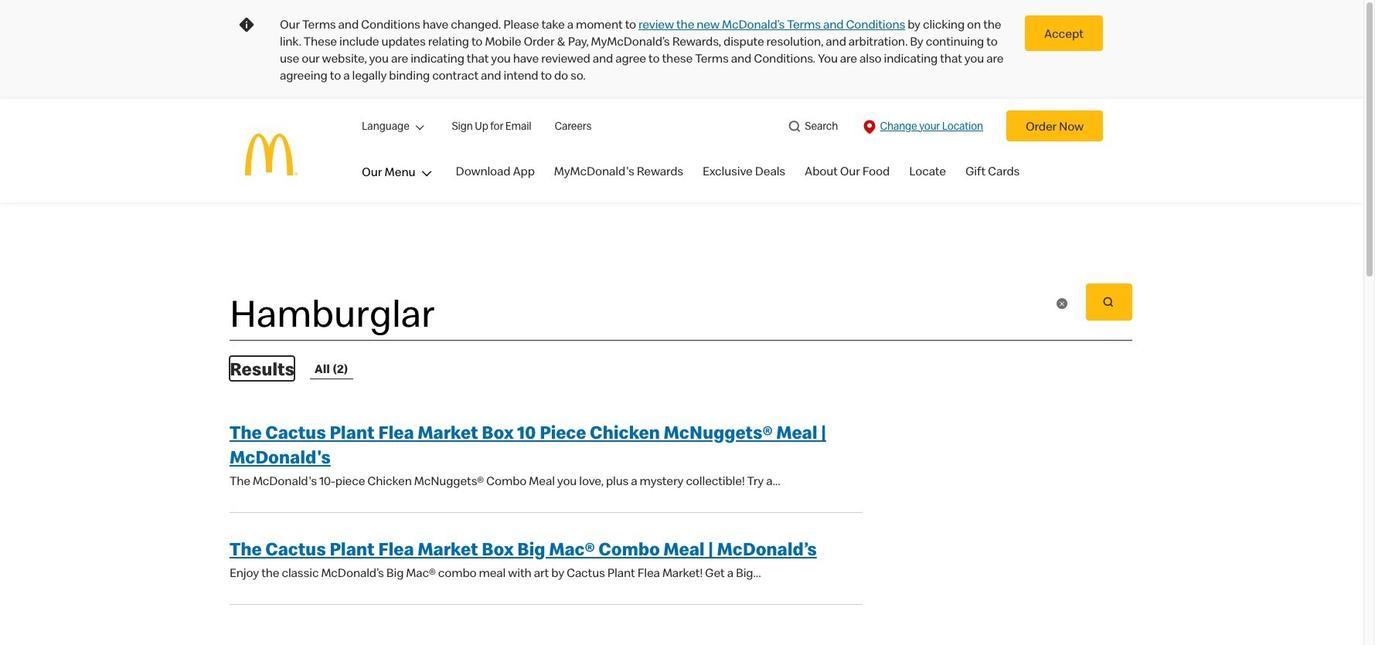 Task type: locate. For each thing, give the bounding box(es) containing it.
search image
[[787, 118, 803, 135], [1102, 296, 1114, 308]]

0 vertical spatial arrow down image
[[412, 120, 424, 131]]

list item
[[230, 397, 863, 513], [230, 513, 863, 605]]

2 list item from the top
[[230, 513, 863, 605]]

arrow down image
[[412, 120, 424, 131], [418, 171, 432, 176]]

search image right 'clear' "icon"
[[1102, 296, 1114, 308]]

1 horizontal spatial search image
[[1102, 296, 1114, 308]]

search image inside secondary element
[[787, 118, 803, 135]]

0 horizontal spatial search image
[[787, 118, 803, 135]]

information image
[[237, 15, 256, 34]]

1 vertical spatial search image
[[1102, 296, 1114, 308]]

Search mcdonalds.com text field
[[230, 290, 1038, 336]]

list
[[230, 397, 863, 605]]

0 vertical spatial search image
[[787, 118, 803, 135]]

None search field
[[230, 280, 1134, 356]]

mcdonald's home image
[[230, 113, 313, 196]]

search image left location image
[[787, 118, 803, 135]]



Task type: vqa. For each thing, say whether or not it's contained in the screenshot.
search field
yes



Task type: describe. For each thing, give the bounding box(es) containing it.
clear image
[[1060, 301, 1064, 306]]

location image
[[861, 118, 878, 135]]

1 list item from the top
[[230, 397, 863, 513]]

1 vertical spatial arrow down image
[[418, 171, 432, 176]]

secondary element
[[357, 111, 1134, 141]]

arrow down image inside secondary element
[[412, 120, 424, 131]]



